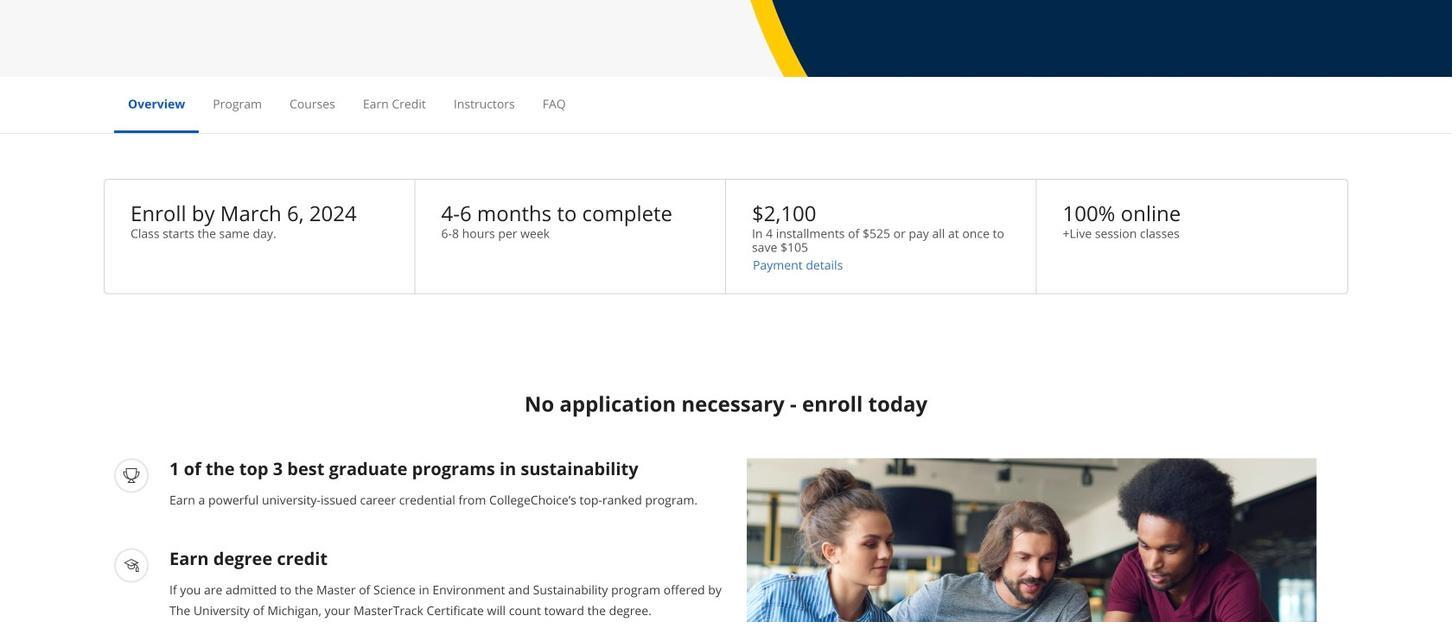 Task type: locate. For each thing, give the bounding box(es) containing it.
certificate menu element
[[114, 77, 1338, 133]]



Task type: vqa. For each thing, say whether or not it's contained in the screenshot.
the right your
no



Task type: describe. For each thing, give the bounding box(es) containing it.
michigansustainabilitymt assets image
[[747, 458, 1317, 622]]



